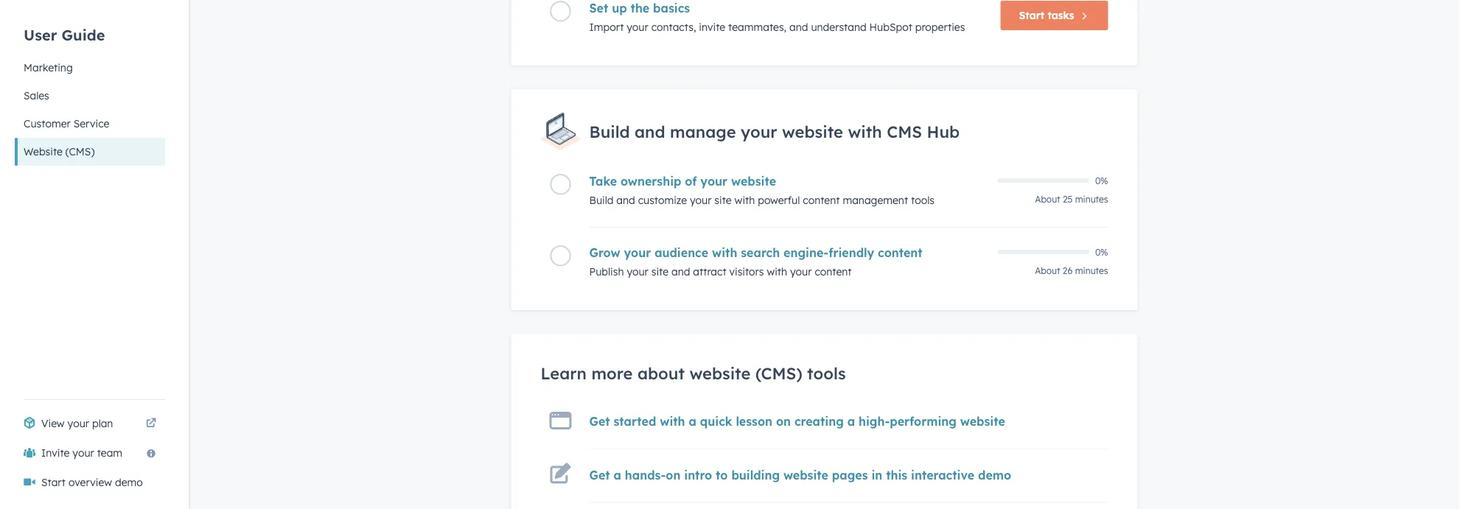 Task type: locate. For each thing, give the bounding box(es) containing it.
site down "audience"
[[652, 265, 669, 278]]

0 horizontal spatial (cms)
[[65, 145, 95, 158]]

1 minutes from the top
[[1076, 194, 1109, 205]]

get left the "hands-"
[[590, 468, 610, 483]]

pages
[[832, 468, 868, 483]]

site
[[715, 194, 732, 207], [652, 265, 669, 278]]

and down "audience"
[[672, 265, 691, 278]]

with right the started
[[660, 414, 685, 429]]

view your plan
[[41, 417, 113, 430]]

and down "set up the basics" button
[[790, 21, 809, 34]]

the
[[631, 1, 650, 16]]

about left 25
[[1036, 194, 1061, 205]]

with
[[848, 122, 883, 142], [735, 194, 755, 207], [712, 246, 738, 260], [767, 265, 788, 278], [660, 414, 685, 429]]

website left pages
[[784, 468, 829, 483]]

0 horizontal spatial site
[[652, 265, 669, 278]]

website up powerful
[[732, 174, 777, 189]]

1 0% from the top
[[1096, 175, 1109, 186]]

0% up about 25 minutes
[[1096, 175, 1109, 186]]

1 horizontal spatial on
[[776, 414, 791, 429]]

sales button
[[15, 82, 165, 110]]

(cms) down customer service button
[[65, 145, 95, 158]]

powerful
[[758, 194, 800, 207]]

team
[[97, 447, 123, 460]]

tools right management
[[912, 194, 935, 207]]

attract
[[693, 265, 727, 278]]

1 vertical spatial site
[[652, 265, 669, 278]]

0 vertical spatial content
[[803, 194, 840, 207]]

about for take ownership of your website
[[1036, 194, 1061, 205]]

your right manage
[[741, 122, 778, 142]]

1 horizontal spatial a
[[689, 414, 697, 429]]

with down grow your audience with search engine-friendly content button
[[767, 265, 788, 278]]

1 get from the top
[[590, 414, 610, 429]]

1 vertical spatial (cms)
[[756, 364, 803, 384]]

user guide
[[24, 25, 105, 44]]

set up the basics import your contacts, invite teammates, and understand hubspot properties
[[590, 1, 966, 34]]

on left intro
[[666, 468, 681, 483]]

0 vertical spatial tools
[[912, 194, 935, 207]]

about for grow your audience with search engine-friendly content
[[1036, 265, 1061, 277]]

build up take
[[590, 122, 630, 142]]

on right lesson
[[776, 414, 791, 429]]

get
[[590, 414, 610, 429], [590, 468, 610, 483]]

guide
[[62, 25, 105, 44]]

about
[[638, 364, 685, 384]]

grow your audience with search engine-friendly content button
[[590, 246, 989, 260]]

build inside take ownership of your website build and customize your site with powerful content management tools
[[590, 194, 614, 207]]

website right performing
[[961, 414, 1006, 429]]

2 about from the top
[[1036, 265, 1061, 277]]

1 vertical spatial start
[[41, 476, 66, 489]]

in
[[872, 468, 883, 483]]

start left the tasks at the top right of page
[[1020, 9, 1045, 22]]

0% for grow your audience with search engine-friendly content
[[1096, 247, 1109, 258]]

start tasks button
[[1001, 1, 1109, 30]]

hub
[[927, 122, 960, 142]]

26
[[1063, 265, 1073, 277]]

about left 26
[[1036, 265, 1061, 277]]

start for start overview demo
[[41, 476, 66, 489]]

with left powerful
[[735, 194, 755, 207]]

start inside start tasks button
[[1020, 9, 1045, 22]]

1 vertical spatial build
[[590, 194, 614, 207]]

1 vertical spatial content
[[878, 246, 923, 260]]

about
[[1036, 194, 1061, 205], [1036, 265, 1061, 277]]

demo
[[979, 468, 1012, 483], [115, 476, 143, 489]]

2 link opens in a new window image from the top
[[146, 419, 156, 429]]

user guide views element
[[15, 0, 165, 166]]

your inside button
[[73, 447, 94, 460]]

a left high-
[[848, 414, 856, 429]]

2 build from the top
[[590, 194, 614, 207]]

get left the started
[[590, 414, 610, 429]]

0 vertical spatial site
[[715, 194, 732, 207]]

tools
[[912, 194, 935, 207], [808, 364, 846, 384]]

0 horizontal spatial on
[[666, 468, 681, 483]]

your right grow
[[624, 246, 651, 260]]

1 about from the top
[[1036, 194, 1061, 205]]

0 vertical spatial 0%
[[1096, 175, 1109, 186]]

on
[[776, 414, 791, 429], [666, 468, 681, 483]]

your
[[627, 21, 649, 34], [741, 122, 778, 142], [701, 174, 728, 189], [690, 194, 712, 207], [624, 246, 651, 260], [627, 265, 649, 278], [791, 265, 812, 278], [68, 417, 89, 430], [73, 447, 94, 460]]

demo down the team
[[115, 476, 143, 489]]

high-
[[859, 414, 890, 429]]

a left the "hands-"
[[614, 468, 622, 483]]

0 vertical spatial minutes
[[1076, 194, 1109, 205]]

(cms)
[[65, 145, 95, 158], [756, 364, 803, 384]]

marketing
[[24, 61, 73, 74]]

0 vertical spatial build
[[590, 122, 630, 142]]

2 0% from the top
[[1096, 247, 1109, 258]]

a
[[689, 414, 697, 429], [848, 414, 856, 429], [614, 468, 622, 483]]

2 get from the top
[[590, 468, 610, 483]]

take
[[590, 174, 617, 189]]

0 vertical spatial get
[[590, 414, 610, 429]]

content inside take ownership of your website build and customize your site with powerful content management tools
[[803, 194, 840, 207]]

1 horizontal spatial site
[[715, 194, 732, 207]]

management
[[843, 194, 909, 207]]

1 vertical spatial about
[[1036, 265, 1061, 277]]

visitors
[[730, 265, 764, 278]]

2 vertical spatial content
[[815, 265, 852, 278]]

learn
[[541, 364, 587, 384]]

of
[[685, 174, 697, 189]]

and down take
[[617, 194, 635, 207]]

to
[[716, 468, 728, 483]]

minutes right 25
[[1076, 194, 1109, 205]]

minutes right 26
[[1076, 265, 1109, 277]]

website inside take ownership of your website build and customize your site with powerful content management tools
[[732, 174, 777, 189]]

1 horizontal spatial start
[[1020, 9, 1045, 22]]

25
[[1063, 194, 1073, 205]]

import
[[590, 21, 624, 34]]

and inside grow your audience with search engine-friendly content publish your site and attract visitors with your content
[[672, 265, 691, 278]]

minutes
[[1076, 194, 1109, 205], [1076, 265, 1109, 277]]

learn more about website (cms) tools
[[541, 364, 846, 384]]

start down invite
[[41, 476, 66, 489]]

build down take
[[590, 194, 614, 207]]

0 vertical spatial about
[[1036, 194, 1061, 205]]

build
[[590, 122, 630, 142], [590, 194, 614, 207]]

start for start tasks
[[1020, 9, 1045, 22]]

content right friendly
[[878, 246, 923, 260]]

0 horizontal spatial tools
[[808, 364, 846, 384]]

get started with a quick lesson on creating a high-performing website link
[[590, 414, 1006, 429]]

2 minutes from the top
[[1076, 265, 1109, 277]]

(cms) up get started with a quick lesson on creating a high-performing website
[[756, 364, 803, 384]]

1 horizontal spatial tools
[[912, 194, 935, 207]]

0 horizontal spatial start
[[41, 476, 66, 489]]

1 horizontal spatial (cms)
[[756, 364, 803, 384]]

0 vertical spatial (cms)
[[65, 145, 95, 158]]

basics
[[653, 1, 690, 16]]

link opens in a new window image
[[146, 415, 156, 433], [146, 419, 156, 429]]

your down the
[[627, 21, 649, 34]]

get a hands-on intro to building website pages in this interactive demo link
[[590, 468, 1012, 483]]

1 vertical spatial 0%
[[1096, 247, 1109, 258]]

customize
[[638, 194, 687, 207]]

get started with a quick lesson on creating a high-performing website
[[590, 414, 1006, 429]]

website (cms)
[[24, 145, 95, 158]]

content
[[803, 194, 840, 207], [878, 246, 923, 260], [815, 265, 852, 278]]

site left powerful
[[715, 194, 732, 207]]

a left quick
[[689, 414, 697, 429]]

0% up about 26 minutes
[[1096, 247, 1109, 258]]

site inside grow your audience with search engine-friendly content publish your site and attract visitors with your content
[[652, 265, 669, 278]]

website
[[782, 122, 844, 142], [732, 174, 777, 189], [690, 364, 751, 384], [961, 414, 1006, 429], [784, 468, 829, 483]]

and up 'ownership'
[[635, 122, 666, 142]]

tools up creating
[[808, 364, 846, 384]]

1 vertical spatial get
[[590, 468, 610, 483]]

your left the team
[[73, 447, 94, 460]]

set
[[590, 1, 609, 16]]

friendly
[[829, 246, 875, 260]]

1 vertical spatial minutes
[[1076, 265, 1109, 277]]

demo right the interactive
[[979, 468, 1012, 483]]

up
[[612, 1, 627, 16]]

with inside take ownership of your website build and customize your site with powerful content management tools
[[735, 194, 755, 207]]

and
[[790, 21, 809, 34], [635, 122, 666, 142], [617, 194, 635, 207], [672, 265, 691, 278]]

1 link opens in a new window image from the top
[[146, 415, 156, 433]]

with up attract
[[712, 246, 738, 260]]

content down take ownership of your website button
[[803, 194, 840, 207]]

audience
[[655, 246, 709, 260]]

service
[[74, 117, 109, 130]]

start inside start overview demo link
[[41, 476, 66, 489]]

0 vertical spatial start
[[1020, 9, 1045, 22]]

start
[[1020, 9, 1045, 22], [41, 476, 66, 489]]

start tasks
[[1020, 9, 1075, 22]]

your down engine-
[[791, 265, 812, 278]]

0%
[[1096, 175, 1109, 186], [1096, 247, 1109, 258]]

content down friendly
[[815, 265, 852, 278]]

invite
[[699, 21, 726, 34]]

invite your team button
[[15, 439, 165, 468]]

website (cms) button
[[15, 138, 165, 166]]

marketing button
[[15, 54, 165, 82]]

lesson
[[736, 414, 773, 429]]



Task type: describe. For each thing, give the bounding box(es) containing it.
website
[[24, 145, 63, 158]]

your right of
[[701, 174, 728, 189]]

1 horizontal spatial demo
[[979, 468, 1012, 483]]

plan
[[92, 417, 113, 430]]

minutes for take ownership of your website
[[1076, 194, 1109, 205]]

about 25 minutes
[[1036, 194, 1109, 205]]

customer
[[24, 117, 71, 130]]

cms
[[887, 122, 923, 142]]

with left cms
[[848, 122, 883, 142]]

1 vertical spatial tools
[[808, 364, 846, 384]]

more
[[592, 364, 633, 384]]

creating
[[795, 414, 844, 429]]

your right the publish
[[627, 265, 649, 278]]

user
[[24, 25, 57, 44]]

invite
[[41, 447, 70, 460]]

0% for take ownership of your website
[[1096, 175, 1109, 186]]

minutes for grow your audience with search engine-friendly content
[[1076, 265, 1109, 277]]

tasks
[[1048, 9, 1075, 22]]

ownership
[[621, 174, 682, 189]]

take ownership of your website button
[[590, 174, 989, 189]]

hubspot
[[870, 21, 913, 34]]

about 26 minutes
[[1036, 265, 1109, 277]]

contacts,
[[652, 21, 696, 34]]

get for get a hands-on intro to building website pages in this interactive demo
[[590, 468, 610, 483]]

performing
[[890, 414, 957, 429]]

customer service button
[[15, 110, 165, 138]]

interactive
[[912, 468, 975, 483]]

website up take ownership of your website button
[[782, 122, 844, 142]]

intro
[[685, 468, 713, 483]]

teammates,
[[729, 21, 787, 34]]

your left plan
[[68, 417, 89, 430]]

search
[[741, 246, 780, 260]]

and inside take ownership of your website build and customize your site with powerful content management tools
[[617, 194, 635, 207]]

0 horizontal spatial a
[[614, 468, 622, 483]]

grow
[[590, 246, 621, 260]]

overview
[[69, 476, 112, 489]]

get a hands-on intro to building website pages in this interactive demo
[[590, 468, 1012, 483]]

set up the basics button
[[590, 1, 989, 16]]

properties
[[916, 21, 966, 34]]

invite your team
[[41, 447, 123, 460]]

started
[[614, 414, 657, 429]]

get for get started with a quick lesson on creating a high-performing website
[[590, 414, 610, 429]]

1 build from the top
[[590, 122, 630, 142]]

site inside take ownership of your website build and customize your site with powerful content management tools
[[715, 194, 732, 207]]

building
[[732, 468, 780, 483]]

quick
[[700, 414, 733, 429]]

manage
[[670, 122, 736, 142]]

tools inside take ownership of your website build and customize your site with powerful content management tools
[[912, 194, 935, 207]]

view
[[41, 417, 65, 430]]

hands-
[[625, 468, 666, 483]]

website up quick
[[690, 364, 751, 384]]

start overview demo link
[[15, 468, 165, 498]]

0 vertical spatial on
[[776, 414, 791, 429]]

engine-
[[784, 246, 829, 260]]

this
[[887, 468, 908, 483]]

understand
[[811, 21, 867, 34]]

(cms) inside button
[[65, 145, 95, 158]]

customer service
[[24, 117, 109, 130]]

0 horizontal spatial demo
[[115, 476, 143, 489]]

take ownership of your website build and customize your site with powerful content management tools
[[590, 174, 935, 207]]

start overview demo
[[41, 476, 143, 489]]

and inside set up the basics import your contacts, invite teammates, and understand hubspot properties
[[790, 21, 809, 34]]

1 vertical spatial on
[[666, 468, 681, 483]]

2 horizontal spatial a
[[848, 414, 856, 429]]

grow your audience with search engine-friendly content publish your site and attract visitors with your content
[[590, 246, 923, 278]]

build and manage your website with cms hub
[[590, 122, 960, 142]]

your inside set up the basics import your contacts, invite teammates, and understand hubspot properties
[[627, 21, 649, 34]]

view your plan link
[[15, 409, 165, 439]]

sales
[[24, 89, 49, 102]]

your down of
[[690, 194, 712, 207]]

publish
[[590, 265, 624, 278]]



Task type: vqa. For each thing, say whether or not it's contained in the screenshot.
THE QUICKLY CONNECT WITH LEADS button
no



